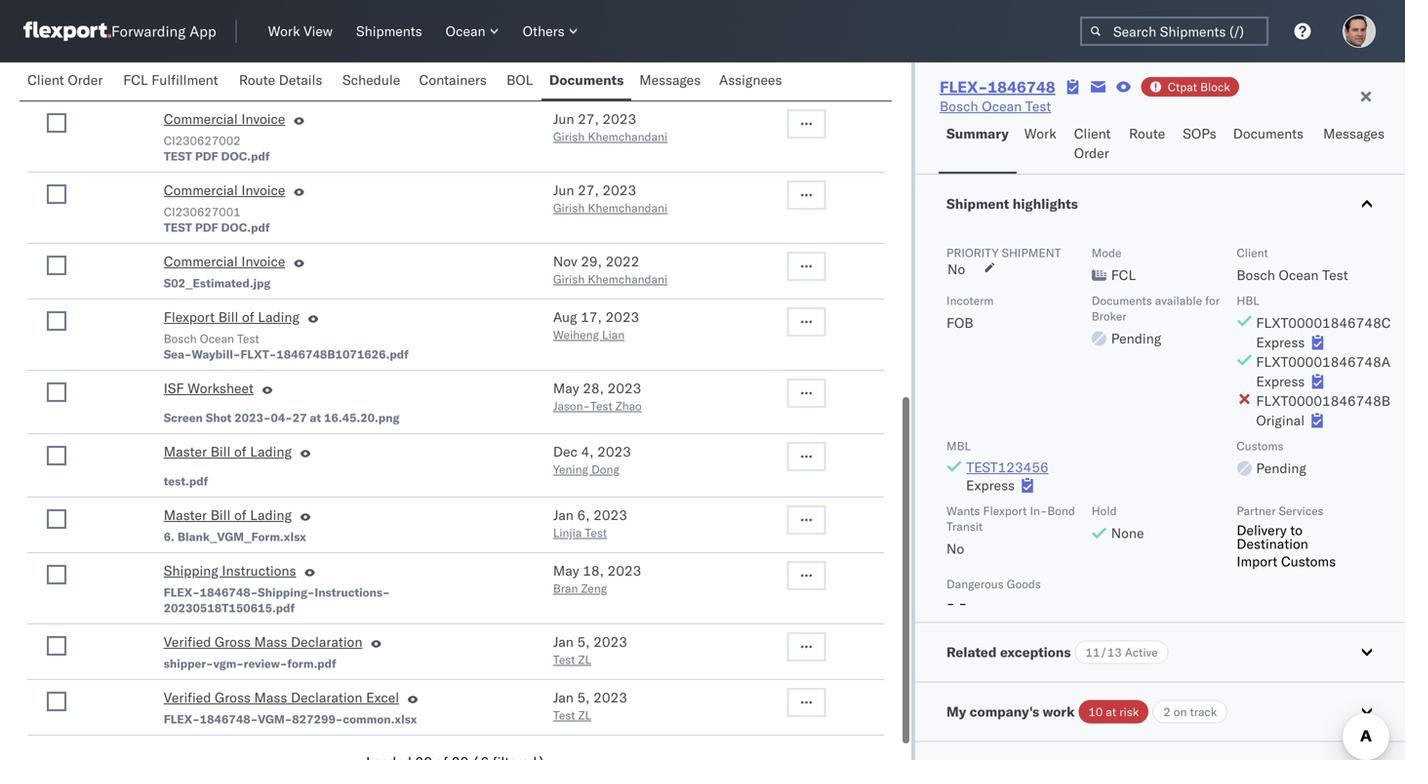 Task type: describe. For each thing, give the bounding box(es) containing it.
ocean down flex-1846748
[[982, 98, 1023, 115]]

form
[[218, 47, 250, 64]]

commercial invoice link for ci230627001
[[164, 181, 285, 204]]

shot
[[206, 411, 232, 425]]

master bill of lading link for jan
[[164, 506, 292, 529]]

chen
[[579, 66, 607, 81]]

flex- for flex-1846748
[[940, 77, 988, 97]]

declaration for verified gross mass declaration excel
[[291, 689, 363, 706]]

0 horizontal spatial bosch ocean test
[[164, 331, 259, 346]]

0 vertical spatial of
[[242, 309, 254, 326]]

work for work
[[1025, 125, 1057, 142]]

track
[[1191, 705, 1218, 720]]

documents for topmost documents button
[[550, 71, 624, 88]]

2
[[1164, 705, 1171, 720]]

route for route details
[[239, 71, 275, 88]]

0 horizontal spatial client order button
[[20, 62, 115, 101]]

pending for customs
[[1257, 460, 1307, 477]]

shipping instructions link
[[164, 561, 296, 585]]

commercial for ci230627002
[[164, 110, 238, 127]]

17,
[[581, 309, 602, 326]]

flexport bill of lading link
[[164, 308, 300, 331]]

gross for verified gross mass declaration
[[215, 634, 251, 651]]

express for flxt00001846748c
[[1257, 334, 1306, 351]]

master bill of lading for dec 4, 2023
[[164, 443, 292, 460]]

girish for ci230627002
[[553, 129, 585, 144]]

commercial invoice for s02_estimated.jpg
[[164, 253, 285, 270]]

of for dec 4, 2023
[[234, 443, 247, 460]]

filename
[[264, 70, 315, 84]]

verified gross mass declaration excel link
[[164, 688, 399, 712]]

1 horizontal spatial client
[[1075, 125, 1112, 142]]

shipper-vgm-review-form.pdf
[[164, 657, 337, 671]]

0 horizontal spatial at
[[310, 411, 321, 425]]

worksheet
[[188, 380, 254, 397]]

flexport inside wants flexport in-bond transit no
[[984, 504, 1027, 518]]

827299-
[[292, 712, 343, 727]]

schedule
[[343, 71, 401, 88]]

screen
[[164, 411, 203, 425]]

ocean inside "button"
[[446, 22, 486, 40]]

1 horizontal spatial bosch ocean test
[[940, 98, 1052, 115]]

verified for verified gross mass declaration excel
[[164, 689, 211, 706]]

1 vertical spatial at
[[1107, 705, 1117, 720]]

jan for verified gross mass declaration
[[553, 634, 574, 651]]

active
[[1126, 645, 1159, 660]]

work view link
[[260, 19, 341, 44]]

available
[[1156, 293, 1203, 308]]

containers button
[[411, 62, 499, 101]]

1 horizontal spatial bosch
[[940, 98, 979, 115]]

shipments link
[[349, 19, 430, 44]]

work view
[[268, 22, 333, 40]]

excel
[[366, 689, 399, 706]]

others
[[523, 22, 565, 40]]

dong
[[592, 462, 620, 477]]

bol button
[[499, 62, 542, 101]]

27, for ci230627001
[[578, 182, 599, 199]]

exceptions
[[1001, 644, 1072, 661]]

10
[[1089, 705, 1104, 720]]

nov 29, 2022 girish khemchandani
[[553, 253, 668, 287]]

document
[[164, 70, 222, 84]]

5, for verified gross mass declaration excel
[[578, 689, 590, 706]]

invoice for ci230627002
[[242, 110, 285, 127]]

document type / filename
[[164, 70, 315, 84]]

5, for verified gross mass declaration
[[578, 634, 590, 651]]

tian
[[553, 66, 576, 81]]

summary button
[[939, 116, 1017, 174]]

test inside jan 6, 2023 linjia test
[[585, 526, 607, 540]]

jun 27, 2023 girish khemchandani for ci230627002
[[553, 110, 668, 144]]

2022
[[606, 253, 640, 270]]

my company's work
[[947, 703, 1075, 721]]

instructions-
[[315, 585, 390, 600]]

review-
[[244, 657, 287, 671]]

assignees
[[719, 71, 783, 88]]

messages for leftmost messages button
[[640, 71, 701, 88]]

instructions
[[222, 562, 296, 579]]

forwarding app link
[[23, 21, 216, 41]]

nov
[[553, 253, 578, 270]]

1 vertical spatial messages button
[[1316, 116, 1396, 174]]

delivery
[[1237, 522, 1288, 539]]

shipping instructions
[[164, 562, 296, 579]]

0 horizontal spatial client order
[[27, 71, 103, 88]]

pdf for ci230627002
[[195, 149, 218, 164]]

none
[[1112, 525, 1145, 542]]

screen shot 2023-04-27 at 16.45.20.png
[[164, 411, 400, 425]]

app
[[190, 22, 216, 41]]

priority
[[947, 246, 999, 260]]

2023 inside dec 4, 2023 yening dong
[[598, 443, 632, 460]]

hbl
[[1237, 293, 1260, 308]]

28,
[[583, 380, 604, 397]]

zl for verified gross mass declaration excel
[[579, 708, 592, 723]]

dec 4, 2023 yening dong
[[553, 443, 632, 477]]

flxt00001846748c
[[1257, 314, 1392, 331]]

assignees button
[[712, 62, 794, 101]]

1 horizontal spatial client order button
[[1067, 116, 1122, 174]]

partner
[[1237, 504, 1277, 518]]

destination
[[1237, 536, 1309, 553]]

commercial for ci230627001
[[164, 182, 238, 199]]

booking form (pdf)
[[164, 47, 296, 64]]

documents available for broker
[[1092, 293, 1221, 324]]

wants flexport in-bond transit no
[[947, 504, 1076, 558]]

0 horizontal spatial flexport
[[164, 309, 215, 326]]

6.
[[164, 530, 175, 544]]

2023-
[[235, 411, 271, 425]]

flxt-
[[241, 347, 277, 362]]

jan for master bill of lading
[[553, 507, 574, 524]]

isf
[[164, 380, 184, 397]]

booking form (pdf) link
[[164, 46, 296, 69]]

10 at risk
[[1089, 705, 1140, 720]]

0 horizontal spatial client
[[27, 71, 64, 88]]

commercial invoice for ci230627001
[[164, 182, 285, 199]]

(pdf)
[[253, 47, 296, 64]]

zl for verified gross mass declaration
[[579, 653, 592, 667]]

shipment
[[947, 195, 1010, 212]]

vgm-
[[213, 657, 244, 671]]

29,
[[581, 253, 602, 270]]

no inside wants flexport in-bond transit no
[[947, 540, 965, 558]]

transit
[[947, 519, 983, 534]]

2 / from the left
[[615, 70, 622, 84]]

client inside "client bosch ocean test incoterm fob"
[[1237, 246, 1269, 260]]

20230518t150615.pdf
[[164, 601, 295, 616]]

for
[[1206, 293, 1221, 308]]

khemchandani for ci230627002
[[588, 129, 668, 144]]

ci230627001
[[164, 205, 241, 219]]

0 vertical spatial bill
[[218, 309, 239, 326]]

express for flxt00001846748a
[[1257, 373, 1306, 390]]

2023 inside may 18, 2023 bran zeng
[[608, 562, 642, 579]]

bol
[[507, 71, 533, 88]]

khemchandani for ci230627001
[[588, 201, 668, 215]]

jun for ci230627001
[[553, 182, 575, 199]]

company's
[[970, 703, 1040, 721]]

mass for verified gross mass declaration
[[254, 634, 287, 651]]

1 vertical spatial client order
[[1075, 125, 1112, 162]]

invoice for s02_estimated.jpg
[[242, 253, 285, 270]]

partner services delivery to destination import customs dangerous goods - -
[[947, 504, 1337, 612]]

2 vertical spatial express
[[967, 477, 1015, 494]]

1 - from the left
[[947, 595, 956, 612]]

of for jan 6, 2023
[[234, 507, 247, 524]]

mode
[[1092, 246, 1122, 260]]

27, for ci230627002
[[578, 110, 599, 127]]

fcl for fcl fulfillment
[[123, 71, 148, 88]]

dec
[[553, 443, 578, 460]]

related exceptions
[[947, 644, 1072, 661]]

2 on track
[[1164, 705, 1218, 720]]

isf worksheet link
[[164, 379, 254, 402]]

shipping-
[[258, 585, 315, 600]]

2023 inside jan 6, 2023 linjia test
[[594, 507, 628, 524]]

23,
[[580, 47, 601, 64]]



Task type: vqa. For each thing, say whether or not it's contained in the screenshot.
20603 to the middle
no



Task type: locate. For each thing, give the bounding box(es) containing it.
flex-1846748
[[940, 77, 1056, 97]]

client bosch ocean test incoterm fob
[[947, 246, 1349, 331]]

client order right work button
[[1075, 125, 1112, 162]]

shipping
[[164, 562, 218, 579]]

1 may from the top
[[553, 380, 580, 397]]

route button
[[1122, 116, 1176, 174]]

test for ci230627001
[[164, 220, 192, 235]]

0 vertical spatial 27,
[[578, 110, 599, 127]]

test pdf doc.pdf for ci230627002
[[164, 149, 270, 164]]

2 jan from the top
[[553, 634, 574, 651]]

2 khemchandani from the top
[[588, 201, 668, 215]]

feb 23, 2023 tian chen
[[553, 47, 639, 81]]

girish down timestamp
[[553, 129, 585, 144]]

/ right type at the top left of the page
[[254, 70, 261, 84]]

dangerous
[[947, 577, 1004, 592]]

1 horizontal spatial messages
[[1324, 125, 1386, 142]]

1 jun 27, 2023 girish khemchandani from the top
[[553, 110, 668, 144]]

3 khemchandani from the top
[[588, 272, 668, 287]]

master up the 6.
[[164, 507, 207, 524]]

2 gross from the top
[[215, 689, 251, 706]]

may
[[553, 380, 580, 397], [553, 562, 580, 579]]

ocean inside "client bosch ocean test incoterm fob"
[[1280, 267, 1320, 284]]

1846748
[[988, 77, 1056, 97]]

0 vertical spatial master
[[164, 443, 207, 460]]

lading up sea-waybill-flxt-1846748b1071626.pdf on the left top
[[258, 309, 300, 326]]

ocean up "containers"
[[446, 22, 486, 40]]

2 master from the top
[[164, 507, 207, 524]]

may inside may 18, 2023 bran zeng
[[553, 562, 580, 579]]

pdf for ci230627001
[[195, 220, 218, 235]]

2 vertical spatial client
[[1237, 246, 1269, 260]]

1 vertical spatial commercial invoice
[[164, 182, 285, 199]]

commercial invoice up s02_estimated.jpg at the top left of page
[[164, 253, 285, 270]]

jan inside jan 6, 2023 linjia test
[[553, 507, 574, 524]]

blank_vgm_form.xlsx
[[178, 530, 306, 544]]

shipper-
[[164, 657, 213, 671]]

1 vertical spatial declaration
[[291, 689, 363, 706]]

0 vertical spatial no
[[948, 261, 966, 278]]

pdf down ci230627001
[[195, 220, 218, 235]]

3 girish from the top
[[553, 272, 585, 287]]

pdf down ci230627002
[[195, 149, 218, 164]]

in-
[[1031, 504, 1048, 518]]

0 vertical spatial master bill of lading link
[[164, 442, 292, 466]]

invoice for ci230627001
[[242, 182, 285, 199]]

messages for the bottommost messages button
[[1324, 125, 1386, 142]]

ocean up flxt00001846748c
[[1280, 267, 1320, 284]]

aug 17, 2023 weiheng lian
[[553, 309, 640, 342]]

client order button down flexport. image
[[20, 62, 115, 101]]

1 commercial invoice from the top
[[164, 110, 285, 127]]

1 horizontal spatial flexport
[[984, 504, 1027, 518]]

0 vertical spatial commercial
[[164, 110, 238, 127]]

0 vertical spatial jun 27, 2023 girish khemchandani
[[553, 110, 668, 144]]

1 vertical spatial lading
[[250, 443, 292, 460]]

declaration up "827299-"
[[291, 689, 363, 706]]

-
[[947, 595, 956, 612], [959, 595, 968, 612]]

1 doc.pdf from the top
[[221, 149, 270, 164]]

booking
[[164, 47, 214, 64]]

bosch inside "client bosch ocean test incoterm fob"
[[1237, 267, 1276, 284]]

master for dec 4, 2023
[[164, 443, 207, 460]]

type
[[224, 70, 251, 84]]

commercial invoice link up s02_estimated.jpg at the top left of page
[[164, 252, 285, 275]]

master bill of lading down shot
[[164, 443, 292, 460]]

pending for documents available for broker
[[1112, 330, 1162, 347]]

0 vertical spatial bosch ocean test
[[940, 98, 1052, 115]]

3 commercial from the top
[[164, 253, 238, 270]]

mass up the vgm-
[[254, 689, 287, 706]]

may up bran at the left of the page
[[553, 562, 580, 579]]

test pdf doc.pdf down ci230627001
[[164, 220, 270, 235]]

express down test123456
[[967, 477, 1015, 494]]

zeng
[[581, 581, 607, 596]]

bill for dec
[[211, 443, 231, 460]]

1 master bill of lading link from the top
[[164, 442, 292, 466]]

bosch ocean test down flex-1846748
[[940, 98, 1052, 115]]

at right 27
[[310, 411, 321, 425]]

0 vertical spatial lading
[[258, 309, 300, 326]]

04-
[[271, 411, 293, 425]]

lading up blank_vgm_form.xlsx
[[250, 507, 292, 524]]

wants
[[947, 504, 981, 518]]

master bill of lading up 6. blank_vgm_form.xlsx
[[164, 507, 292, 524]]

1 vertical spatial documents
[[1234, 125, 1305, 142]]

work up (pdf)
[[268, 22, 300, 40]]

3 commercial invoice from the top
[[164, 253, 285, 270]]

1 5, from the top
[[578, 634, 590, 651]]

0 vertical spatial pdf
[[195, 149, 218, 164]]

2 master bill of lading link from the top
[[164, 506, 292, 529]]

2 commercial from the top
[[164, 182, 238, 199]]

at right 10
[[1107, 705, 1117, 720]]

2 27, from the top
[[578, 182, 599, 199]]

verified
[[164, 634, 211, 651], [164, 689, 211, 706]]

0 horizontal spatial work
[[268, 22, 300, 40]]

ctpat block
[[1168, 80, 1231, 94]]

1 vertical spatial master bill of lading
[[164, 507, 292, 524]]

1 vertical spatial flexport
[[984, 504, 1027, 518]]

1 vertical spatial of
[[234, 443, 247, 460]]

1 vertical spatial master
[[164, 507, 207, 524]]

flex-
[[940, 77, 988, 97], [164, 585, 200, 600], [164, 712, 200, 727]]

commercial up s02_estimated.jpg at the top left of page
[[164, 253, 238, 270]]

forwarding
[[111, 22, 186, 41]]

flexport left in-
[[984, 504, 1027, 518]]

test123456 button
[[967, 459, 1050, 476]]

0 vertical spatial flex-
[[940, 77, 988, 97]]

declaration for verified gross mass declaration
[[291, 634, 363, 651]]

commercial for s02_estimated.jpg
[[164, 253, 238, 270]]

customs inside partner services delivery to destination import customs dangerous goods - -
[[1282, 553, 1337, 570]]

1846748- down vgm-
[[200, 712, 258, 727]]

commercial invoice link up ci230627002
[[164, 109, 285, 133]]

order inside client order
[[1075, 145, 1110, 162]]

girish inside nov 29, 2022 girish khemchandani
[[553, 272, 585, 287]]

mass for verified gross mass declaration excel
[[254, 689, 287, 706]]

2 horizontal spatial client
[[1237, 246, 1269, 260]]

ocean up waybill- at the left of the page
[[200, 331, 234, 346]]

girish down nov
[[553, 272, 585, 287]]

2 vertical spatial bill
[[211, 507, 231, 524]]

2 girish from the top
[[553, 201, 585, 215]]

0 horizontal spatial fcl
[[123, 71, 148, 88]]

may up jason-
[[553, 380, 580, 397]]

ci230627002
[[164, 133, 241, 148]]

1 vertical spatial test pdf doc.pdf
[[164, 220, 270, 235]]

on
[[1174, 705, 1188, 720]]

0 vertical spatial commercial invoice
[[164, 110, 285, 127]]

1 vertical spatial customs
[[1282, 553, 1337, 570]]

user
[[625, 70, 650, 84]]

master bill of lading link up 6. blank_vgm_form.xlsx
[[164, 506, 292, 529]]

0 horizontal spatial documents button
[[542, 62, 632, 101]]

0 vertical spatial girish
[[553, 129, 585, 144]]

flexport. image
[[23, 21, 111, 41]]

bosch up sea-
[[164, 331, 197, 346]]

jun 27, 2023 girish khemchandani for ci230627001
[[553, 182, 668, 215]]

2 vertical spatial commercial
[[164, 253, 238, 270]]

flex-1846748 link
[[940, 77, 1056, 97]]

1 commercial from the top
[[164, 110, 238, 127]]

1 jun from the top
[[553, 110, 575, 127]]

doc.pdf for ci230627002
[[221, 149, 270, 164]]

2 invoice from the top
[[242, 182, 285, 199]]

work
[[268, 22, 300, 40], [1025, 125, 1057, 142]]

bill up 6. blank_vgm_form.xlsx
[[211, 507, 231, 524]]

1 verified from the top
[[164, 634, 211, 651]]

declaration up form.pdf
[[291, 634, 363, 651]]

0 vertical spatial jan 5, 2023 test zl
[[553, 634, 628, 667]]

work down 1846748
[[1025, 125, 1057, 142]]

1 vertical spatial order
[[1075, 145, 1110, 162]]

1846748- inside flex-1846748-shipping-instructions- 20230518t150615.pdf
[[200, 585, 258, 600]]

flex- for flex-1846748-vgm-827299-common.xlsx
[[164, 712, 200, 727]]

master bill of lading link down shot
[[164, 442, 292, 466]]

1 vertical spatial verified
[[164, 689, 211, 706]]

0 vertical spatial client order button
[[20, 62, 115, 101]]

2 jun 27, 2023 girish khemchandani from the top
[[553, 182, 668, 215]]

of down 2023-
[[234, 443, 247, 460]]

2 commercial invoice from the top
[[164, 182, 285, 199]]

messages
[[640, 71, 701, 88], [1324, 125, 1386, 142]]

1 vertical spatial pdf
[[195, 220, 218, 235]]

1 gross from the top
[[215, 634, 251, 651]]

may for may 28, 2023
[[553, 380, 580, 397]]

0 horizontal spatial documents
[[550, 71, 624, 88]]

route down (pdf)
[[239, 71, 275, 88]]

khemchandani down the 2022
[[588, 272, 668, 287]]

0 vertical spatial route
[[239, 71, 275, 88]]

jun up nov
[[553, 182, 575, 199]]

2 mass from the top
[[254, 689, 287, 706]]

0 vertical spatial jun
[[553, 110, 575, 127]]

2 jan 5, 2023 test zl from the top
[[553, 689, 628, 723]]

1 vertical spatial pending
[[1257, 460, 1307, 477]]

timestamp
[[553, 70, 612, 84]]

1 vertical spatial mass
[[254, 689, 287, 706]]

2023
[[605, 47, 639, 64], [603, 110, 637, 127], [603, 182, 637, 199], [606, 309, 640, 326], [608, 380, 642, 397], [598, 443, 632, 460], [594, 507, 628, 524], [608, 562, 642, 579], [594, 634, 628, 651], [594, 689, 628, 706]]

bill down shot
[[211, 443, 231, 460]]

2023 inside "aug 17, 2023 weiheng lian"
[[606, 309, 640, 326]]

girish
[[553, 129, 585, 144], [553, 201, 585, 215], [553, 272, 585, 287]]

2 test pdf doc.pdf from the top
[[164, 220, 270, 235]]

flex- down shipping
[[164, 585, 200, 600]]

girish for ci230627001
[[553, 201, 585, 215]]

2 commercial invoice link from the top
[[164, 181, 285, 204]]

ocean
[[446, 22, 486, 40], [982, 98, 1023, 115], [1280, 267, 1320, 284], [200, 331, 234, 346]]

2 pdf from the top
[[195, 220, 218, 235]]

1 vertical spatial 1846748-
[[200, 712, 258, 727]]

flex- up summary
[[940, 77, 988, 97]]

no down 'priority'
[[948, 261, 966, 278]]

jun for ci230627002
[[553, 110, 575, 127]]

1 master from the top
[[164, 443, 207, 460]]

1 vertical spatial documents button
[[1226, 116, 1316, 174]]

1 declaration from the top
[[291, 634, 363, 651]]

mbl
[[947, 439, 972, 454]]

jan 6, 2023 linjia test
[[553, 507, 628, 540]]

shipment highlights
[[947, 195, 1079, 212]]

bosch up summary
[[940, 98, 979, 115]]

work for work view
[[268, 22, 300, 40]]

0 vertical spatial jan
[[553, 507, 574, 524]]

1 commercial invoice link from the top
[[164, 109, 285, 133]]

messages button
[[632, 62, 712, 101], [1316, 116, 1396, 174]]

fcl for fcl
[[1112, 267, 1137, 284]]

customs down to
[[1282, 553, 1337, 570]]

bosch up hbl
[[1237, 267, 1276, 284]]

flex-1846748-vgm-827299-common.xlsx
[[164, 712, 417, 727]]

0 horizontal spatial /
[[254, 70, 261, 84]]

client order button up highlights
[[1067, 116, 1122, 174]]

2 vertical spatial commercial invoice
[[164, 253, 285, 270]]

may inside may 28, 2023 jason-test zhao
[[553, 380, 580, 397]]

1846748- for instructions
[[200, 585, 258, 600]]

test inside may 28, 2023 jason-test zhao
[[591, 399, 613, 413]]

0 horizontal spatial pending
[[1112, 330, 1162, 347]]

1 vertical spatial jan
[[553, 634, 574, 651]]

16.45.20.png
[[324, 411, 400, 425]]

client order down flexport. image
[[27, 71, 103, 88]]

no
[[948, 261, 966, 278], [947, 540, 965, 558]]

jan 5, 2023 test zl for verified gross mass declaration excel
[[553, 689, 628, 723]]

of up blank_vgm_form.xlsx
[[234, 507, 247, 524]]

commercial up ci230627002
[[164, 110, 238, 127]]

Search Shipments (/) text field
[[1081, 17, 1269, 46]]

1 jan from the top
[[553, 507, 574, 524]]

mass up review-
[[254, 634, 287, 651]]

sops button
[[1176, 116, 1226, 174]]

27, up 29,
[[578, 182, 599, 199]]

gross down vgm-
[[215, 689, 251, 706]]

verified for verified gross mass declaration
[[164, 634, 211, 651]]

forwarding app
[[111, 22, 216, 41]]

bosch ocean test up waybill- at the left of the page
[[164, 331, 259, 346]]

2 vertical spatial lading
[[250, 507, 292, 524]]

test for ci230627002
[[164, 149, 192, 164]]

None checkbox
[[47, 50, 66, 69], [47, 67, 66, 87], [47, 256, 66, 275], [47, 510, 66, 529], [47, 565, 66, 585], [47, 637, 66, 656], [47, 50, 66, 69], [47, 67, 66, 87], [47, 256, 66, 275], [47, 510, 66, 529], [47, 565, 66, 585], [47, 637, 66, 656]]

zhao
[[616, 399, 642, 413]]

commercial invoice link for s02_estimated.jpg
[[164, 252, 285, 275]]

test pdf doc.pdf down ci230627002
[[164, 149, 270, 164]]

1 vertical spatial commercial
[[164, 182, 238, 199]]

2 master bill of lading from the top
[[164, 507, 292, 524]]

0 horizontal spatial messages button
[[632, 62, 712, 101]]

2 vertical spatial bosch
[[164, 331, 197, 346]]

0 vertical spatial declaration
[[291, 634, 363, 651]]

master bill of lading for jan 6, 2023
[[164, 507, 292, 524]]

work button
[[1017, 116, 1067, 174]]

gross
[[215, 634, 251, 651], [215, 689, 251, 706]]

0 vertical spatial customs
[[1237, 439, 1284, 454]]

0 vertical spatial order
[[68, 71, 103, 88]]

3 jan from the top
[[553, 689, 574, 706]]

route for route
[[1130, 125, 1166, 142]]

feb
[[553, 47, 577, 64]]

1 invoice from the top
[[242, 110, 285, 127]]

documents inside documents available for broker
[[1092, 293, 1153, 308]]

zl
[[579, 653, 592, 667], [579, 708, 592, 723]]

weiheng
[[553, 328, 599, 342]]

0 vertical spatial zl
[[579, 653, 592, 667]]

1 horizontal spatial pending
[[1257, 460, 1307, 477]]

lian
[[602, 328, 625, 342]]

express up flxt00001846748a
[[1257, 334, 1306, 351]]

master for jan 6, 2023
[[164, 507, 207, 524]]

gross up vgm-
[[215, 634, 251, 651]]

2 5, from the top
[[578, 689, 590, 706]]

1 zl from the top
[[579, 653, 592, 667]]

2 test from the top
[[164, 220, 192, 235]]

flex- inside flex-1846748-shipping-instructions- 20230518t150615.pdf
[[164, 585, 200, 600]]

doc.pdf down ci230627002
[[221, 149, 270, 164]]

commercial invoice for ci230627002
[[164, 110, 285, 127]]

express up original
[[1257, 373, 1306, 390]]

0 horizontal spatial messages
[[640, 71, 701, 88]]

27
[[293, 411, 307, 425]]

2 declaration from the top
[[291, 689, 363, 706]]

lading for dec
[[250, 443, 292, 460]]

2023 inside feb 23, 2023 tian chen
[[605, 47, 639, 64]]

2 jun from the top
[[553, 182, 575, 199]]

documents for the bottom documents button
[[1234, 125, 1305, 142]]

2 horizontal spatial documents
[[1234, 125, 1305, 142]]

commercial invoice up ci230627002
[[164, 110, 285, 127]]

None checkbox
[[47, 113, 66, 133], [47, 185, 66, 204], [47, 311, 66, 331], [47, 383, 66, 402], [47, 446, 66, 466], [47, 692, 66, 712], [47, 113, 66, 133], [47, 185, 66, 204], [47, 311, 66, 331], [47, 383, 66, 402], [47, 446, 66, 466], [47, 692, 66, 712]]

1 vertical spatial doc.pdf
[[221, 220, 270, 235]]

2 zl from the top
[[579, 708, 592, 723]]

fcl inside fcl fulfillment button
[[123, 71, 148, 88]]

test inside "client bosch ocean test incoterm fob"
[[1323, 267, 1349, 284]]

11/13
[[1086, 645, 1123, 660]]

0 vertical spatial 5,
[[578, 634, 590, 651]]

bond
[[1048, 504, 1076, 518]]

0 vertical spatial documents button
[[542, 62, 632, 101]]

0 vertical spatial 1846748-
[[200, 585, 258, 600]]

order right work button
[[1075, 145, 1110, 162]]

fcl fulfillment button
[[115, 62, 231, 101]]

order
[[68, 71, 103, 88], [1075, 145, 1110, 162]]

2 vertical spatial girish
[[553, 272, 585, 287]]

1 vertical spatial khemchandani
[[588, 201, 668, 215]]

client up hbl
[[1237, 246, 1269, 260]]

gross for verified gross mass declaration excel
[[215, 689, 251, 706]]

related
[[947, 644, 997, 661]]

master up test.pdf
[[164, 443, 207, 460]]

flex- for flex-1846748-shipping-instructions- 20230518t150615.pdf
[[164, 585, 200, 600]]

2 1846748- from the top
[[200, 712, 258, 727]]

commercial up ci230627001
[[164, 182, 238, 199]]

customs down original
[[1237, 439, 1284, 454]]

1846748- up 20230518t150615.pdf
[[200, 585, 258, 600]]

1 horizontal spatial client order
[[1075, 125, 1112, 162]]

khemchandani down user
[[588, 129, 668, 144]]

priority shipment
[[947, 246, 1062, 260]]

2 may from the top
[[553, 562, 580, 579]]

order for right client order "button"
[[1075, 145, 1110, 162]]

fcl down mode
[[1112, 267, 1137, 284]]

/ left user
[[615, 70, 622, 84]]

1 girish from the top
[[553, 129, 585, 144]]

flexport up sea-
[[164, 309, 215, 326]]

verified up shipper-
[[164, 634, 211, 651]]

declaration
[[291, 634, 363, 651], [291, 689, 363, 706]]

client order button
[[20, 62, 115, 101], [1067, 116, 1122, 174]]

may for may 18, 2023
[[553, 562, 580, 579]]

no down the transit
[[947, 540, 965, 558]]

1 horizontal spatial route
[[1130, 125, 1166, 142]]

doc.pdf for ci230627001
[[221, 220, 270, 235]]

jun 27, 2023 girish khemchandani up the 2022
[[553, 182, 668, 215]]

jan for verified gross mass declaration excel
[[553, 689, 574, 706]]

client right work button
[[1075, 125, 1112, 142]]

0 vertical spatial at
[[310, 411, 321, 425]]

lading
[[258, 309, 300, 326], [250, 443, 292, 460], [250, 507, 292, 524]]

2 - from the left
[[959, 595, 968, 612]]

0 horizontal spatial route
[[239, 71, 275, 88]]

jun 27, 2023 girish khemchandani down timestamp / user
[[553, 110, 668, 144]]

girish up nov
[[553, 201, 585, 215]]

0 horizontal spatial -
[[947, 595, 956, 612]]

1 horizontal spatial documents
[[1092, 293, 1153, 308]]

2 doc.pdf from the top
[[221, 220, 270, 235]]

0 vertical spatial test pdf doc.pdf
[[164, 149, 270, 164]]

highlights
[[1013, 195, 1079, 212]]

0 vertical spatial messages
[[640, 71, 701, 88]]

0 vertical spatial fcl
[[123, 71, 148, 88]]

1 jan 5, 2023 test zl from the top
[[553, 634, 628, 667]]

1 master bill of lading from the top
[[164, 443, 292, 460]]

0 vertical spatial may
[[553, 380, 580, 397]]

1 khemchandani from the top
[[588, 129, 668, 144]]

jun down tian
[[553, 110, 575, 127]]

test down ci230627002
[[164, 149, 192, 164]]

1 vertical spatial flex-
[[164, 585, 200, 600]]

2 verified from the top
[[164, 689, 211, 706]]

khemchandani up the 2022
[[588, 201, 668, 215]]

1 1846748- from the top
[[200, 585, 258, 600]]

commercial invoice link for ci230627002
[[164, 109, 285, 133]]

doc.pdf down ci230627001
[[221, 220, 270, 235]]

s02_estimated.jpg
[[164, 276, 271, 290]]

1 test from the top
[[164, 149, 192, 164]]

bill down s02_estimated.jpg at the top left of page
[[218, 309, 239, 326]]

18,
[[583, 562, 604, 579]]

0 vertical spatial khemchandani
[[588, 129, 668, 144]]

fcl left fulfillment
[[123, 71, 148, 88]]

1 pdf from the top
[[195, 149, 218, 164]]

3 commercial invoice link from the top
[[164, 252, 285, 275]]

27, down timestamp
[[578, 110, 599, 127]]

4,
[[581, 443, 594, 460]]

test pdf doc.pdf for ci230627001
[[164, 220, 270, 235]]

2023 inside may 28, 2023 jason-test zhao
[[608, 380, 642, 397]]

2 vertical spatial documents
[[1092, 293, 1153, 308]]

1 27, from the top
[[578, 110, 599, 127]]

lading for jan
[[250, 507, 292, 524]]

pending up services
[[1257, 460, 1307, 477]]

broker
[[1092, 309, 1127, 324]]

1 vertical spatial 27,
[[578, 182, 599, 199]]

jan 5, 2023 test zl for verified gross mass declaration
[[553, 634, 628, 667]]

commercial invoice link up ci230627001
[[164, 181, 285, 204]]

import
[[1237, 553, 1278, 570]]

khemchandani inside nov 29, 2022 girish khemchandani
[[588, 272, 668, 287]]

bill for jan
[[211, 507, 231, 524]]

verified down shipper-
[[164, 689, 211, 706]]

1 horizontal spatial messages button
[[1316, 116, 1396, 174]]

khemchandani
[[588, 129, 668, 144], [588, 201, 668, 215], [588, 272, 668, 287]]

1 test pdf doc.pdf from the top
[[164, 149, 270, 164]]

0 vertical spatial master bill of lading
[[164, 443, 292, 460]]

0 vertical spatial work
[[268, 22, 300, 40]]

test down ci230627001
[[164, 220, 192, 235]]

containers
[[419, 71, 487, 88]]

1 vertical spatial fcl
[[1112, 267, 1137, 284]]

client down flexport. image
[[27, 71, 64, 88]]

0 vertical spatial verified
[[164, 634, 211, 651]]

fcl
[[123, 71, 148, 88], [1112, 267, 1137, 284]]

1 horizontal spatial fcl
[[1112, 267, 1137, 284]]

bill
[[218, 309, 239, 326], [211, 443, 231, 460], [211, 507, 231, 524]]

documents for documents available for broker
[[1092, 293, 1153, 308]]

1 / from the left
[[254, 70, 261, 84]]

flex-1846748-shipping-instructions- 20230518t150615.pdf
[[164, 585, 390, 616]]

1846748b1071626.pdf
[[277, 347, 409, 362]]

1 vertical spatial bosch
[[1237, 267, 1276, 284]]

work inside button
[[1025, 125, 1057, 142]]

commercial invoice
[[164, 110, 285, 127], [164, 182, 285, 199], [164, 253, 285, 270]]

ctpat
[[1168, 80, 1198, 94]]

0 vertical spatial messages button
[[632, 62, 712, 101]]

order down flexport. image
[[68, 71, 103, 88]]

0 vertical spatial test
[[164, 149, 192, 164]]

route inside button
[[239, 71, 275, 88]]

lading down screen shot 2023-04-27 at 16.45.20.png
[[250, 443, 292, 460]]

1846748- for gross
[[200, 712, 258, 727]]

master bill of lading link for dec
[[164, 442, 292, 466]]

timestamp / user button
[[550, 65, 748, 85]]

route inside button
[[1130, 125, 1166, 142]]

1 vertical spatial test
[[164, 220, 192, 235]]

1 vertical spatial express
[[1257, 373, 1306, 390]]

order for the leftmost client order "button"
[[68, 71, 103, 88]]

1 vertical spatial commercial invoice link
[[164, 181, 285, 204]]

to
[[1291, 522, 1303, 539]]

pending down broker
[[1112, 330, 1162, 347]]

1 vertical spatial bill
[[211, 443, 231, 460]]

route left sops on the top right
[[1130, 125, 1166, 142]]

3 invoice from the top
[[242, 253, 285, 270]]

1 mass from the top
[[254, 634, 287, 651]]

0 vertical spatial client
[[27, 71, 64, 88]]

verified gross mass declaration
[[164, 634, 363, 651]]

of up flxt-
[[242, 309, 254, 326]]

1 vertical spatial client order button
[[1067, 116, 1122, 174]]

commercial invoice up ci230627001
[[164, 182, 285, 199]]

timestamp / user
[[553, 70, 650, 84]]

actions
[[787, 70, 828, 84]]

flex- down shipper-
[[164, 712, 200, 727]]



